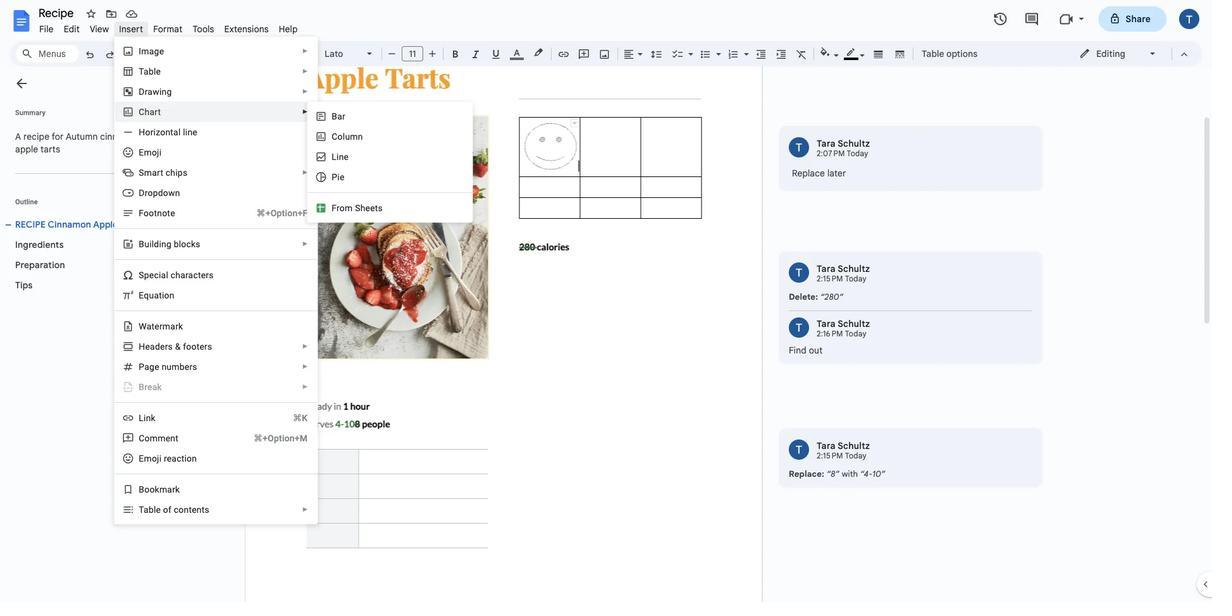 Task type: describe. For each thing, give the bounding box(es) containing it.
format menu item
[[148, 22, 188, 36]]

today inside "tara schultz 2:07 pm today"
[[847, 149, 869, 159]]

foot
[[139, 208, 157, 218]]

blocks
[[174, 239, 200, 249]]

ine
[[337, 152, 349, 162]]

apple
[[15, 144, 38, 155]]

headers & footers h element
[[139, 341, 216, 352]]

comment m element
[[139, 433, 182, 444]]

tips
[[15, 280, 33, 291]]

dropdown
[[139, 188, 180, 198]]

today inside tara schultz 2:16 pm today
[[845, 329, 867, 339]]

horizontal line r element
[[139, 127, 201, 137]]

p ie
[[332, 172, 345, 182]]

later
[[828, 168, 846, 179]]

for
[[52, 131, 64, 142]]

ie
[[337, 172, 345, 182]]

menu item inside menu
[[115, 377, 317, 397]]

delete:
[[789, 292, 818, 302]]

summary
[[15, 109, 45, 116]]

b u ilding blocks
[[139, 239, 200, 249]]

border dash image
[[893, 45, 908, 63]]

menu containing i
[[110, 0, 318, 525]]

co
[[139, 433, 150, 444]]

table for table options
[[922, 48, 944, 59]]

a
[[15, 131, 21, 142]]

insert menu item
[[114, 22, 148, 36]]

d
[[139, 86, 145, 97]]

cinnamon
[[48, 219, 91, 230]]

file
[[39, 23, 54, 34]]

mode and view toolbar
[[1070, 41, 1195, 66]]

p
[[332, 172, 337, 182]]

ar
[[337, 111, 345, 121]]

5 ► from the top
[[302, 169, 308, 176]]

b for u
[[139, 239, 144, 249]]

► for ilding blocks
[[302, 240, 308, 248]]

b ar
[[332, 111, 345, 121]]

table for table of content s
[[139, 505, 161, 515]]

line
[[183, 127, 197, 137]]

edit menu item
[[59, 22, 85, 36]]

options
[[947, 48, 978, 59]]

ment
[[158, 433, 178, 444]]

smart
[[139, 167, 163, 178]]

tara inside "tara schultz 2:07 pm today"
[[817, 138, 836, 149]]

table t element
[[139, 66, 165, 77]]

tara schultz 2:07 pm today
[[817, 138, 870, 159]]

Star checkbox
[[82, 5, 100, 23]]

eaders
[[145, 341, 173, 352]]

b for ookmark
[[139, 484, 144, 495]]

insert
[[119, 23, 143, 34]]

dropdown 6 element
[[139, 188, 184, 198]]

3 tara schultz image from the top
[[789, 318, 809, 338]]

b ookmark
[[139, 484, 180, 495]]

i mage
[[139, 46, 164, 56]]

e
[[154, 362, 159, 372]]

⌘k
[[293, 413, 308, 423]]

e
[[139, 290, 144, 301]]

u
[[144, 239, 149, 249]]

emoji for emoji reaction
[[139, 453, 162, 464]]

page numbers g element
[[139, 362, 201, 372]]

"8"
[[827, 469, 840, 479]]

characters
[[171, 270, 214, 280]]

a recipe for autumn cinnamon apple tarts
[[15, 131, 143, 155]]

content
[[174, 505, 205, 515]]

i
[[139, 46, 141, 56]]

edit
[[64, 23, 80, 34]]

today up 'with'
[[845, 451, 867, 461]]

main toolbar
[[78, 0, 984, 491]]

building blocks u element
[[139, 239, 204, 249]]

footers
[[183, 341, 212, 352]]

pa g e numbers
[[139, 362, 197, 372]]

tara schultz 2:15 pm today for with
[[817, 440, 870, 461]]

ookmark
[[144, 484, 180, 495]]

column c element
[[332, 131, 367, 142]]

autumn
[[66, 131, 98, 142]]

summary heading
[[15, 108, 45, 118]]

l for ine
[[332, 152, 337, 162]]

format
[[153, 23, 182, 34]]

► for d rawing
[[302, 88, 308, 95]]

10"
[[873, 469, 886, 479]]

lato
[[325, 48, 343, 59]]

special characters c element
[[139, 270, 217, 280]]

schultz for fourth tara schultz image
[[838, 440, 870, 451]]

2:15 pm for "8"
[[817, 451, 843, 461]]

replace:
[[789, 469, 825, 479]]

h
[[139, 341, 145, 352]]

ink
[[144, 413, 156, 423]]

watermark
[[139, 321, 183, 332]]

bar b element
[[332, 111, 349, 121]]

from
[[332, 203, 353, 213]]

c
[[154, 270, 159, 280]]

table of content s
[[139, 505, 209, 515]]

find out
[[789, 345, 823, 356]]

menu bar banner
[[0, 0, 1212, 602]]

view
[[90, 23, 109, 34]]

l ink
[[139, 413, 156, 423]]

emoji reaction
[[139, 453, 197, 464]]

replace: "8" with "4-10"
[[789, 469, 886, 479]]

► for t able
[[302, 68, 308, 75]]

line & paragraph spacing image
[[650, 45, 664, 63]]

spe c ial characters
[[139, 270, 214, 280]]

footnote n element
[[139, 208, 179, 218]]

c olumn
[[332, 131, 363, 142]]

apple
[[93, 219, 118, 230]]

able
[[144, 66, 161, 77]]

4 ► from the top
[[302, 108, 308, 115]]

pie p element
[[332, 172, 348, 182]]

l for ink
[[139, 413, 144, 423]]

preparation
[[15, 259, 65, 271]]

tools menu item
[[188, 22, 219, 36]]

application containing share
[[0, 0, 1212, 602]]

spe
[[139, 270, 154, 280]]

help menu item
[[274, 22, 303, 36]]

m
[[150, 433, 158, 444]]

help
[[279, 23, 298, 34]]

n
[[157, 208, 162, 218]]

t able
[[139, 66, 161, 77]]

4 tara schultz image from the top
[[789, 440, 809, 460]]

from sheets s element
[[332, 203, 387, 213]]

insert image image
[[598, 45, 612, 63]]

from s heets
[[332, 203, 383, 213]]



Task type: vqa. For each thing, say whether or not it's contained in the screenshot.
first 2:15 pm from the top of the application containing Share
yes



Task type: locate. For each thing, give the bounding box(es) containing it.
1 tara schultz 2:15 pm today from the top
[[817, 263, 870, 284]]

recipe
[[15, 219, 46, 230]]

heets
[[360, 203, 383, 213]]

co m ment
[[139, 433, 178, 444]]

⌘+option+f
[[257, 208, 308, 218]]

extensions
[[224, 23, 269, 34]]

⌘+option+m
[[254, 433, 308, 444]]

highlight color image
[[532, 45, 545, 60]]

schultz up "280"
[[838, 263, 870, 274]]

►
[[302, 47, 308, 55], [302, 68, 308, 75], [302, 88, 308, 95], [302, 108, 308, 115], [302, 169, 308, 176], [302, 240, 308, 248], [302, 343, 308, 350], [302, 363, 308, 370], [302, 383, 308, 391], [302, 506, 308, 513]]

menu bar
[[34, 16, 303, 37]]

1 menu from the left
[[110, 0, 318, 525]]

1 emoji from the top
[[139, 147, 162, 158]]

emoji up smart
[[139, 147, 162, 158]]

2:15 pm for "280"
[[817, 274, 843, 284]]

bookmark b element
[[139, 484, 184, 495]]

g
[[149, 362, 154, 372]]

outline heading
[[0, 197, 172, 215]]

tara up "8"
[[817, 440, 836, 451]]

1 vertical spatial 2:15 pm
[[817, 451, 843, 461]]

reaction
[[164, 453, 197, 464]]

tara schultz image up replace
[[789, 137, 809, 158]]

brea
[[139, 382, 157, 392]]

schultz down "280"
[[838, 318, 870, 329]]

b left the ilding
[[139, 239, 144, 249]]

table left of
[[139, 505, 161, 515]]

⌘+option+m element
[[238, 432, 308, 445]]

table left options on the top right of the page
[[922, 48, 944, 59]]

pa
[[139, 362, 149, 372]]

Rename text field
[[34, 5, 81, 20]]

with
[[842, 469, 858, 479]]

7 ► from the top
[[302, 343, 308, 350]]

cinnamon
[[100, 131, 141, 142]]

► for i mage
[[302, 47, 308, 55]]

0 vertical spatial 2:15 pm
[[817, 274, 843, 284]]

8 ► from the top
[[302, 363, 308, 370]]

d rawing
[[139, 86, 172, 97]]

tara schultz image
[[789, 137, 809, 158], [789, 263, 809, 283], [789, 318, 809, 338], [789, 440, 809, 460]]

"280"
[[821, 292, 844, 302]]

⌘k element
[[278, 412, 308, 425]]

recipe
[[23, 131, 50, 142]]

tara schultz image up "find"
[[789, 318, 809, 338]]

watermark j element
[[139, 321, 187, 332]]

tara
[[817, 138, 836, 149], [817, 263, 836, 274], [817, 318, 836, 329], [817, 440, 836, 451]]

⌘+option+f element
[[241, 207, 308, 220]]

line l element
[[332, 152, 353, 162]]

2:15 pm up "280"
[[817, 274, 843, 284]]

schultz
[[838, 138, 870, 149], [838, 263, 870, 274], [838, 318, 870, 329], [838, 440, 870, 451]]

quation
[[144, 290, 174, 301]]

10 ► from the top
[[302, 506, 308, 513]]

editing
[[1097, 48, 1126, 59]]

foot n ote
[[139, 208, 175, 218]]

0 vertical spatial tara schultz 2:15 pm today
[[817, 263, 870, 284]]

emoji
[[139, 147, 162, 158], [139, 453, 162, 464]]

b up table of content s
[[139, 484, 144, 495]]

3 tara from the top
[[817, 318, 836, 329]]

chips
[[166, 167, 188, 178]]

2 emoji from the top
[[139, 453, 162, 464]]

schultz for first tara schultz image from the top of the page
[[838, 138, 870, 149]]

delete: "280"
[[789, 292, 844, 302]]

► for table of content s
[[302, 506, 308, 513]]

4 schultz from the top
[[838, 440, 870, 451]]

c
[[332, 131, 338, 142]]

chart
[[139, 107, 161, 117]]

b up 'c'
[[332, 111, 337, 121]]

olumn
[[338, 131, 363, 142]]

0 vertical spatial b
[[332, 111, 337, 121]]

6 ► from the top
[[302, 240, 308, 248]]

Menus field
[[16, 45, 79, 63]]

1 vertical spatial emoji
[[139, 453, 162, 464]]

menu bar inside menu bar banner
[[34, 16, 303, 37]]

tara inside tara schultz 2:16 pm today
[[817, 318, 836, 329]]

3 schultz from the top
[[838, 318, 870, 329]]

ho
[[139, 127, 150, 137]]

image i element
[[139, 46, 168, 56]]

Font size field
[[402, 46, 428, 62]]

1 vertical spatial tara schultz 2:15 pm today
[[817, 440, 870, 461]]

application
[[0, 0, 1212, 602]]

1 vertical spatial b
[[139, 239, 144, 249]]

summary element
[[9, 124, 167, 162]]

replace
[[792, 168, 825, 179]]

border width image
[[872, 45, 886, 63]]

tarts
[[120, 219, 141, 230]]

menu item
[[115, 377, 317, 397]]

tara schultz image up replace:
[[789, 440, 809, 460]]

find
[[789, 345, 807, 356]]

1 vertical spatial l
[[139, 413, 144, 423]]

1 vertical spatial table
[[139, 505, 161, 515]]

2 2:15 pm from the top
[[817, 451, 843, 461]]

equation e element
[[139, 290, 178, 301]]

out
[[809, 345, 823, 356]]

text color image
[[510, 45, 524, 60]]

table inside menu
[[139, 505, 161, 515]]

s
[[355, 203, 360, 213]]

schultz inside tara schultz 2:16 pm today
[[838, 318, 870, 329]]

extensions menu item
[[219, 22, 274, 36]]

3 ► from the top
[[302, 88, 308, 95]]

tara schultz 2:15 pm today up "280"
[[817, 263, 870, 284]]

0 vertical spatial emoji
[[139, 147, 162, 158]]

font list. lato selected. option
[[325, 45, 359, 63]]

1 tara schultz image from the top
[[789, 137, 809, 158]]

ote
[[162, 208, 175, 218]]

outline
[[15, 198, 38, 206]]

emoji reaction 5 element
[[139, 453, 201, 464]]

1 2:15 pm from the top
[[817, 274, 843, 284]]

ingredients
[[15, 239, 64, 250]]

today up tara schultz 2:16 pm today
[[845, 274, 867, 284]]

1 schultz from the top
[[838, 138, 870, 149]]

schultz for third tara schultz image from the bottom of the page
[[838, 263, 870, 274]]

l up co
[[139, 413, 144, 423]]

smart chips
[[139, 167, 188, 178]]

recipe cinnamon apple tarts
[[15, 219, 141, 230]]

click to select borders image
[[571, 119, 579, 127]]

tara up replace later
[[817, 138, 836, 149]]

0 vertical spatial table
[[922, 48, 944, 59]]

table
[[922, 48, 944, 59], [139, 505, 161, 515]]

"4-
[[860, 469, 873, 479]]

2 ► from the top
[[302, 68, 308, 75]]

today right 2:16 pm
[[845, 329, 867, 339]]

tara schultz 2:16 pm today
[[817, 318, 870, 339]]

schultz inside "tara schultz 2:07 pm today"
[[838, 138, 870, 149]]

2:16 pm
[[817, 329, 843, 339]]

share
[[1126, 13, 1151, 24]]

2 tara from the top
[[817, 263, 836, 274]]

schultz up later on the top of the page
[[838, 138, 870, 149]]

view menu item
[[85, 22, 114, 36]]

0 horizontal spatial table
[[139, 505, 161, 515]]

2:15 pm up "8"
[[817, 451, 843, 461]]

b for ar
[[332, 111, 337, 121]]

1 ► from the top
[[302, 47, 308, 55]]

menu containing b
[[277, 0, 473, 403]]

menu bar containing file
[[34, 16, 303, 37]]

9 ► from the top
[[302, 383, 308, 391]]

menu item containing brea
[[115, 377, 317, 397]]

schultz for third tara schultz image from the top
[[838, 318, 870, 329]]

2:07 pm
[[817, 149, 845, 159]]

table options
[[922, 48, 978, 59]]

today right 2:07 pm in the top right of the page
[[847, 149, 869, 159]]

1 horizontal spatial l
[[332, 152, 337, 162]]

break k element
[[139, 382, 166, 392]]

emoji 7 element
[[139, 147, 165, 158]]

izontal
[[154, 127, 181, 137]]

of
[[163, 505, 172, 515]]

2 schultz from the top
[[838, 263, 870, 274]]

l up the p
[[332, 152, 337, 162]]

tara up "280"
[[817, 263, 836, 274]]

chart q element
[[139, 107, 165, 117]]

drawing d element
[[139, 86, 176, 97]]

0 vertical spatial l
[[332, 152, 337, 162]]

menu
[[110, 0, 318, 525], [277, 0, 473, 403]]

schultz up 'with'
[[838, 440, 870, 451]]

tara schultz 2:15 pm today up the replace: "8" with "4-10"
[[817, 440, 870, 461]]

2 vertical spatial b
[[139, 484, 144, 495]]

editing button
[[1071, 44, 1166, 63]]

2 tara schultz 2:15 pm today from the top
[[817, 440, 870, 461]]

tarts
[[41, 144, 60, 155]]

table of contents s element
[[139, 505, 213, 515]]

link l element
[[139, 413, 159, 423]]

1 tara from the top
[[817, 138, 836, 149]]

2:15 pm
[[817, 274, 843, 284], [817, 451, 843, 461]]

h eaders & footers
[[139, 341, 212, 352]]

document outline element
[[0, 66, 172, 602]]

brea k
[[139, 382, 162, 392]]

e quation
[[139, 290, 174, 301]]

tara schultz image up 'delete:'
[[789, 263, 809, 283]]

tara schultz 2:15 pm today for delete: "280"
[[817, 263, 870, 284]]

4 tara from the top
[[817, 440, 836, 451]]

b
[[332, 111, 337, 121], [139, 239, 144, 249], [139, 484, 144, 495]]

numbers
[[162, 362, 197, 372]]

emoji down 'm'
[[139, 453, 162, 464]]

tools
[[193, 23, 214, 34]]

ho r izontal line
[[139, 127, 197, 137]]

2 menu from the left
[[277, 0, 473, 403]]

share button
[[1099, 6, 1167, 32]]

file menu item
[[34, 22, 59, 36]]

tara down "280"
[[817, 318, 836, 329]]

emoji for emoji 7 element
[[139, 147, 162, 158]]

s
[[205, 505, 209, 515]]

table options button
[[916, 44, 983, 63]]

table inside 'button'
[[922, 48, 944, 59]]

1 horizontal spatial table
[[922, 48, 944, 59]]

Font size text field
[[402, 46, 423, 61]]

smart chips z element
[[139, 167, 191, 178]]

2 tara schultz image from the top
[[789, 263, 809, 283]]

► for h eaders & footers
[[302, 343, 308, 350]]

t
[[139, 66, 144, 77]]

r
[[150, 127, 154, 137]]

► for brea k
[[302, 383, 308, 391]]

0 horizontal spatial l
[[139, 413, 144, 423]]

► for e numbers
[[302, 363, 308, 370]]



